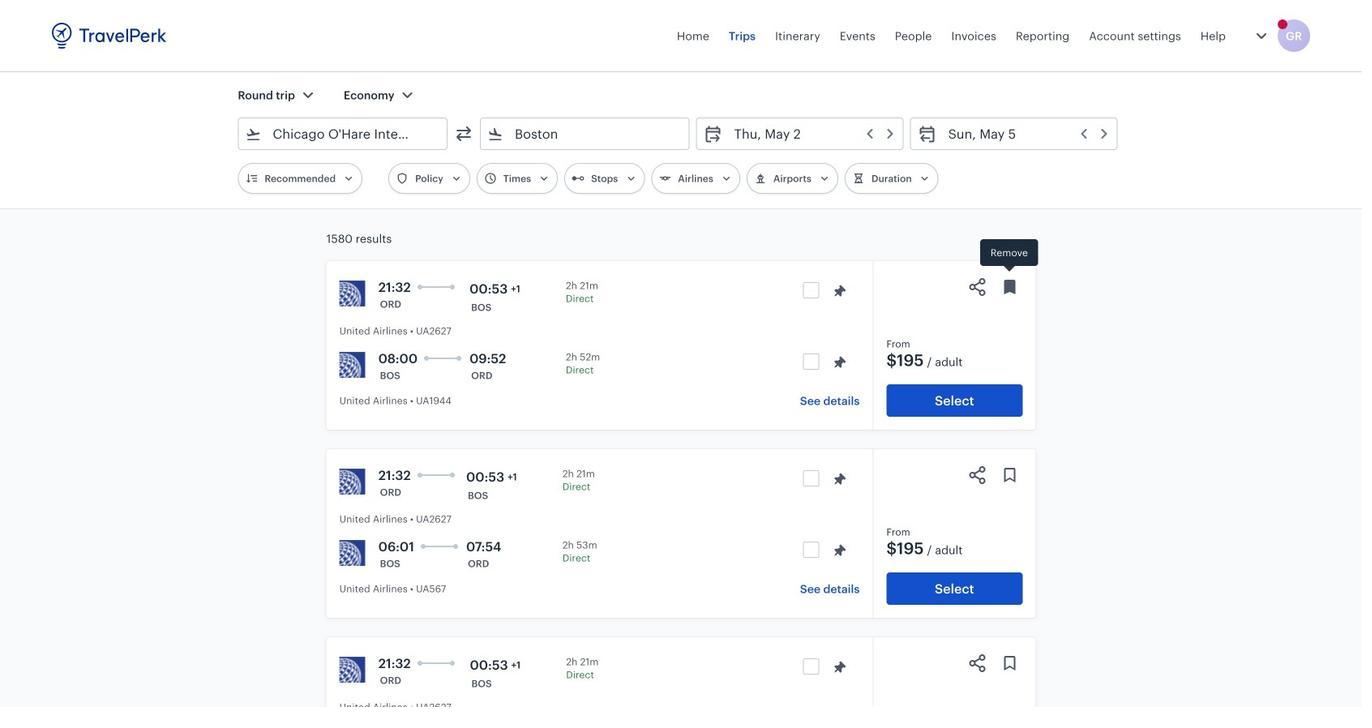 Task type: locate. For each thing, give the bounding box(es) containing it.
2 vertical spatial united airlines image
[[340, 657, 365, 683]]

From search field
[[261, 121, 426, 147]]

united airlines image
[[340, 352, 365, 378], [340, 540, 365, 566]]

tooltip
[[980, 239, 1039, 274]]

3 united airlines image from the top
[[340, 657, 365, 683]]

Depart field
[[723, 121, 897, 147]]

2 united airlines image from the top
[[340, 540, 365, 566]]

To search field
[[504, 121, 668, 147]]

1 united airlines image from the top
[[340, 352, 365, 378]]

0 vertical spatial united airlines image
[[340, 281, 365, 307]]

1 vertical spatial united airlines image
[[340, 540, 365, 566]]

2 united airlines image from the top
[[340, 469, 365, 495]]

united airlines image
[[340, 281, 365, 307], [340, 469, 365, 495], [340, 657, 365, 683]]

1 vertical spatial united airlines image
[[340, 469, 365, 495]]

0 vertical spatial united airlines image
[[340, 352, 365, 378]]



Task type: describe. For each thing, give the bounding box(es) containing it.
united airlines image for 3rd united airlines icon from the bottom of the page
[[340, 352, 365, 378]]

1 united airlines image from the top
[[340, 281, 365, 307]]

united airlines image for 2nd united airlines icon from the top
[[340, 540, 365, 566]]

Return field
[[937, 121, 1111, 147]]



Task type: vqa. For each thing, say whether or not it's contained in the screenshot.
To search field
yes



